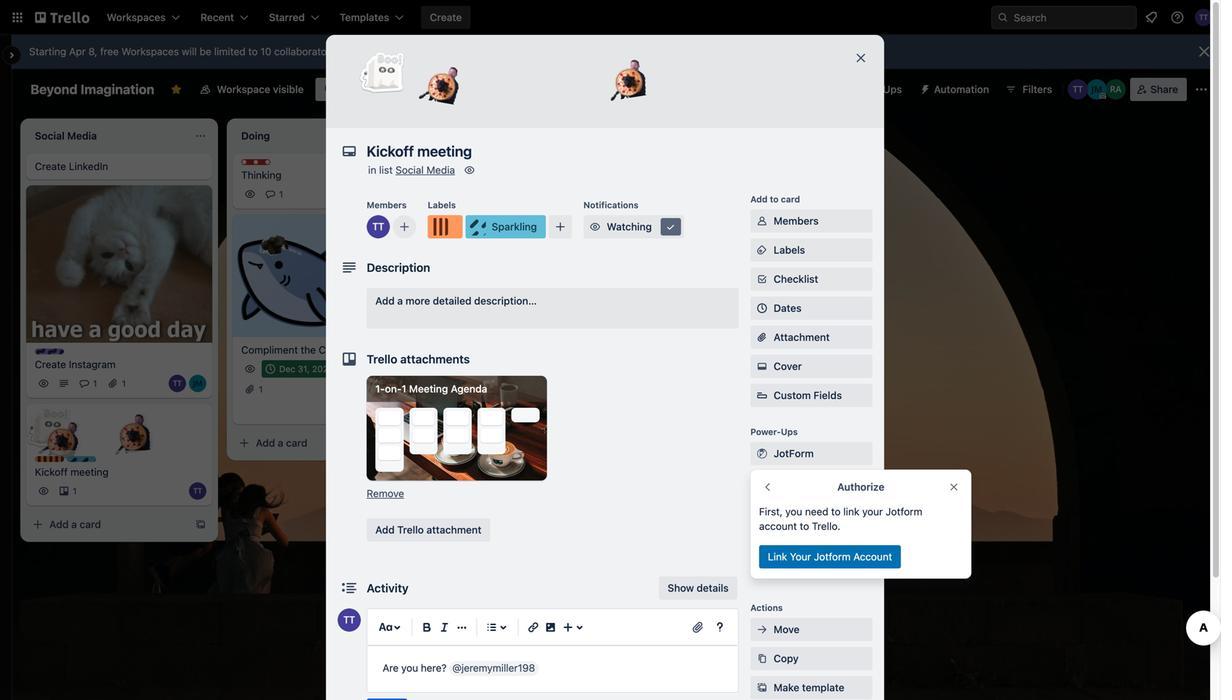 Task type: locate. For each thing, give the bounding box(es) containing it.
attach and insert link image
[[691, 620, 706, 635]]

make template link
[[751, 676, 873, 699]]

0 horizontal spatial more
[[370, 45, 394, 57]]

@jeremymiller198
[[452, 662, 535, 674]]

1 horizontal spatial to
[[770, 194, 779, 204]]

2 horizontal spatial add a card
[[462, 393, 514, 405]]

description…
[[474, 295, 537, 307]]

automation up the "social media"
[[751, 514, 800, 524]]

0 vertical spatial trello
[[367, 352, 397, 366]]

1 vertical spatial jeremy miller (jeremymiller198) image
[[189, 375, 206, 392]]

terry turtle (terryturtle) image down create instagram link in the left bottom of the page
[[169, 375, 186, 392]]

create for create
[[430, 11, 462, 23]]

1 vertical spatial color: sky, title: "sparkling" element
[[67, 456, 121, 467]]

1 vertical spatial add a card
[[256, 437, 307, 449]]

create down color: purple, title: none icon
[[35, 359, 66, 371]]

learn more about collaborator limits link
[[341, 45, 511, 57]]

will
[[182, 45, 197, 57]]

0 horizontal spatial jeremy miller (jeremymiller198) image
[[189, 375, 206, 392]]

sm image for move
[[755, 622, 770, 637]]

1 horizontal spatial power-ups
[[849, 83, 902, 95]]

sm image
[[914, 78, 934, 98], [755, 243, 770, 257], [755, 622, 770, 637], [755, 651, 770, 666], [755, 680, 770, 695]]

remove
[[367, 487, 404, 499]]

power-
[[849, 83, 883, 95], [751, 427, 781, 437], [796, 477, 830, 489]]

1 horizontal spatial automation
[[934, 83, 989, 95]]

media right the in
[[427, 164, 455, 176]]

1 vertical spatial add a card button
[[233, 431, 393, 455]]

a
[[397, 295, 403, 307], [515, 361, 520, 371], [484, 393, 490, 405], [278, 437, 283, 449], [71, 518, 77, 530]]

starting apr 8, free workspaces will be limited to 10 collaborators. learn more about collaborator limits
[[29, 45, 511, 57]]

pete ghost image
[[359, 49, 406, 96]]

customize views image
[[384, 82, 399, 97]]

linkedin
[[69, 160, 108, 172]]

0 vertical spatial list
[[728, 128, 742, 140]]

https://media3.giphy.com/media/uzbc1merae75kv3oqd/100w.gif?cid=ad960664cgd8q560jl16i4tqsq6qk30rgh2t6st4j6ihzo35&ep=v1_stickers_search&rid=100w.gif&ct=s image down primary "element"
[[604, 48, 657, 101]]

2 vertical spatial add a card button
[[26, 513, 186, 536]]

5
[[379, 364, 384, 374]]

0 horizontal spatial color: orange, title: none image
[[35, 456, 64, 462]]

0 horizontal spatial list
[[379, 164, 393, 176]]

power-ups
[[849, 83, 902, 95], [751, 427, 798, 437]]

trello up 1-
[[367, 352, 397, 366]]

sm image for jotform
[[755, 446, 770, 461]]

0 horizontal spatial to
[[248, 45, 258, 57]]

0 vertical spatial add a card button
[[439, 388, 599, 411]]

create
[[430, 11, 462, 23], [35, 160, 66, 172], [35, 359, 66, 371]]

jotform
[[774, 447, 814, 459]]

cover
[[774, 360, 802, 372]]

attachment
[[774, 331, 830, 343]]

learn
[[341, 45, 368, 57]]

thinking link
[[241, 168, 410, 182]]

list right another
[[728, 128, 742, 140]]

template
[[802, 682, 845, 694]]

filters button
[[1001, 78, 1057, 101]]

sm image down notifications
[[588, 220, 603, 234]]

1 vertical spatial trello
[[397, 524, 424, 536]]

1 horizontal spatial sparkling
[[492, 221, 537, 233]]

you
[[401, 662, 418, 674]]

description
[[367, 261, 430, 274]]

show details
[[668, 582, 729, 594]]

show menu image
[[1194, 82, 1209, 97]]

more left detailed
[[406, 295, 430, 307]]

0 vertical spatial to
[[248, 45, 258, 57]]

1 horizontal spatial color: orange, title: none image
[[428, 215, 463, 238]]

checklist button
[[751, 268, 873, 291]]

1 vertical spatial power-ups
[[751, 427, 798, 437]]

0 horizontal spatial power-
[[751, 427, 781, 437]]

add trello attachment button
[[367, 518, 490, 542]]

jeremy miller (jeremymiller198) image
[[1087, 79, 1107, 100], [189, 375, 206, 392]]

media up "button"
[[806, 536, 835, 548]]

the
[[301, 344, 316, 356]]

workspace visible
[[217, 83, 304, 95]]

0 vertical spatial power-ups
[[849, 83, 902, 95]]

0 vertical spatial media
[[427, 164, 455, 176]]

create for create instagram
[[35, 359, 66, 371]]

1 down thoughts thinking
[[279, 189, 283, 199]]

2 vertical spatial create
[[35, 359, 66, 371]]

dates
[[774, 302, 802, 314]]

labels up the checklist
[[774, 244, 805, 256]]

0 vertical spatial sparkling
[[492, 221, 537, 233]]

create for create linkedin
[[35, 160, 66, 172]]

create left linkedin
[[35, 160, 66, 172]]

1-on-1 meeting agenda link
[[367, 376, 547, 481]]

members up terry turtle (terryturtle) image
[[367, 200, 407, 210]]

more right learn
[[370, 45, 394, 57]]

sm image inside "cover" link
[[755, 359, 770, 374]]

add a card for the right add a card button
[[462, 393, 514, 405]]

leftover pie link
[[448, 288, 616, 302]]

1 horizontal spatial add a card
[[256, 437, 307, 449]]

color: orange, title: none image right the add members to card image
[[428, 215, 463, 238]]

2 vertical spatial add a card
[[49, 518, 101, 530]]

notifications
[[584, 200, 639, 210]]

Dec 31, 2023 checkbox
[[262, 360, 338, 378]]

trello inside button
[[397, 524, 424, 536]]

terry turtle (terryturtle) image
[[1195, 9, 1213, 26], [1068, 79, 1088, 100], [169, 375, 186, 392], [355, 401, 372, 418], [189, 483, 206, 500], [338, 608, 361, 632]]

color: orange, title: none image
[[428, 215, 463, 238], [35, 456, 64, 462]]

sparkling up pie at the top of the page
[[492, 221, 537, 233]]

meeting
[[409, 383, 448, 395]]

custom fields
[[774, 389, 842, 401]]

board
[[340, 83, 368, 95]]

link image
[[525, 619, 542, 636]]

1 horizontal spatial jeremy miller (jeremymiller198) image
[[1087, 79, 1107, 100]]

1 vertical spatial ups
[[781, 427, 798, 437]]

sm image inside members link
[[755, 214, 770, 228]]

2 horizontal spatial power-
[[849, 83, 883, 95]]

add another list
[[666, 128, 742, 140]]

1 horizontal spatial members
[[774, 215, 819, 227]]

sm image inside the copy link
[[755, 651, 770, 666]]

1-
[[375, 383, 385, 395]]

fields
[[814, 389, 842, 401]]

social right the in
[[396, 164, 424, 176]]

2 vertical spatial power-
[[796, 477, 830, 489]]

1 vertical spatial labels
[[774, 244, 805, 256]]

1 vertical spatial create
[[35, 160, 66, 172]]

make template
[[774, 682, 845, 694]]

0 vertical spatial automation
[[934, 83, 989, 95]]

social up add button
[[774, 536, 803, 548]]

sm image inside make template link
[[755, 680, 770, 695]]

automation left filters button on the top right
[[934, 83, 989, 95]]

0 vertical spatial color: orange, title: none image
[[428, 215, 463, 238]]

0 horizontal spatial members
[[367, 200, 407, 210]]

trello left attachment
[[397, 524, 424, 536]]

1 horizontal spatial power-
[[796, 477, 830, 489]]

sm image inside move link
[[755, 622, 770, 637]]

1 vertical spatial media
[[806, 536, 835, 548]]

compliment
[[241, 344, 298, 356]]

0 horizontal spatial automation
[[751, 514, 800, 524]]

copy link
[[751, 647, 873, 670]]

free
[[100, 45, 119, 57]]

3
[[473, 309, 479, 319]]

1 horizontal spatial media
[[806, 536, 835, 548]]

authorize
[[838, 481, 885, 493]]

1 down create instagram link in the left bottom of the page
[[122, 379, 126, 389]]

ups left automation button
[[883, 83, 902, 95]]

2 horizontal spatial ups
[[883, 83, 902, 95]]

automation button
[[914, 78, 998, 101]]

trello
[[367, 352, 397, 366], [397, 524, 424, 536]]

1 vertical spatial color: orange, title: none image
[[35, 456, 64, 462]]

2 horizontal spatial add a card button
[[439, 388, 599, 411]]

add button button
[[751, 560, 873, 583]]

to left the 10
[[248, 45, 258, 57]]

list right the in
[[379, 164, 393, 176]]

activity
[[367, 581, 409, 595]]

1 horizontal spatial social
[[774, 536, 803, 548]]

primary element
[[0, 0, 1221, 35]]

sparkling for color: sky, title: "sparkling" element to the bottom
[[81, 457, 121, 467]]

0 horizontal spatial add a card
[[49, 518, 101, 530]]

labels
[[428, 200, 456, 210], [774, 244, 805, 256]]

members
[[367, 200, 407, 210], [774, 215, 819, 227]]

ups up the social media "button"
[[830, 477, 849, 489]]

1 horizontal spatial color: sky, title: "sparkling" element
[[466, 215, 546, 238]]

0 vertical spatial ups
[[883, 83, 902, 95]]

create up the collaborator at the top
[[430, 11, 462, 23]]

1 vertical spatial social
[[774, 536, 803, 548]]

is
[[506, 361, 513, 371]]

sparkling right kickoff
[[81, 457, 121, 467]]

custom fields button
[[751, 388, 873, 403]]

text styles image
[[377, 619, 394, 636]]

1 vertical spatial more
[[406, 295, 430, 307]]

0 vertical spatial social
[[396, 164, 424, 176]]

1 down instagram on the bottom
[[93, 379, 97, 389]]

open information menu image
[[1170, 10, 1185, 25]]

in list social media
[[368, 164, 455, 176]]

sm image for cover
[[755, 359, 770, 374]]

sm image inside labels link
[[755, 243, 770, 257]]

1-on-1 meeting agenda
[[375, 383, 487, 395]]

leftover pie
[[448, 289, 504, 301]]

1 up ruby anderson (rubyanderson7) image
[[402, 383, 407, 395]]

create inside button
[[430, 11, 462, 23]]

sm image left jotform
[[755, 446, 770, 461]]

bold ⌘b image
[[418, 619, 436, 636]]

more
[[370, 45, 394, 57], [406, 295, 430, 307]]

None text field
[[359, 138, 839, 164]]

1 horizontal spatial list
[[728, 128, 742, 140]]

add inside button
[[375, 524, 395, 536]]

1 vertical spatial members
[[774, 215, 819, 227]]

add button
[[774, 565, 827, 577]]

sm image left cover
[[755, 359, 770, 374]]

to
[[248, 45, 258, 57], [770, 194, 779, 204]]

sm image left "make"
[[755, 680, 770, 695]]

ups
[[883, 83, 902, 95], [781, 427, 798, 437], [830, 477, 849, 489]]

Search field
[[1009, 7, 1136, 28]]

ups up jotform
[[781, 427, 798, 437]]

button
[[796, 565, 827, 577]]

sm image down the "add to card"
[[755, 243, 770, 257]]

members down the "add to card"
[[774, 215, 819, 227]]

sm image
[[462, 163, 477, 177], [755, 214, 770, 228], [588, 220, 603, 234], [664, 220, 678, 234], [755, 359, 770, 374], [755, 446, 770, 461]]

power- inside power-ups button
[[849, 83, 883, 95]]

0 horizontal spatial ups
[[781, 427, 798, 437]]

1
[[279, 189, 283, 199], [93, 379, 97, 389], [122, 379, 126, 389], [402, 383, 407, 395], [259, 384, 263, 394], [73, 486, 77, 496]]

sparkling
[[492, 221, 537, 233], [81, 457, 121, 467]]

0 horizontal spatial add a card button
[[26, 513, 186, 536]]

1 vertical spatial sparkling
[[81, 457, 121, 467]]

media
[[427, 164, 455, 176], [806, 536, 835, 548]]

https://media3.giphy.com/media/uzbc1merae75kv3oqd/100w.gif?cid=ad960664cgd8q560jl16i4tqsq6qk30rgh2t6st4j6ihzo35&ep=v1_stickers_search&rid=100w.gif&ct=s image right customize views icon at the left top of the page
[[419, 53, 473, 107]]

social media button
[[751, 531, 873, 554]]

labels down social media link
[[428, 200, 456, 210]]

2 vertical spatial ups
[[830, 477, 849, 489]]

sm image for members
[[755, 214, 770, 228]]

here?
[[421, 662, 447, 674]]

color: orange, title: none image up kickoff
[[35, 456, 64, 462]]

0 horizontal spatial labels
[[428, 200, 456, 210]]

to up members link
[[770, 194, 779, 204]]

sm image down actions
[[755, 622, 770, 637]]

create from template… image
[[401, 437, 413, 449]]

0 vertical spatial create
[[430, 11, 462, 23]]

are you here? @jeremymiller198
[[383, 662, 535, 674]]

terry turtle (terryturtle) image left text styles image
[[338, 608, 361, 632]]

sm image right power-ups button
[[914, 78, 934, 98]]

0 vertical spatial add a card
[[462, 393, 514, 405]]

0 vertical spatial power-
[[849, 83, 883, 95]]

0 horizontal spatial sparkling
[[81, 457, 121, 467]]

color: sky, title: "sparkling" element
[[466, 215, 546, 238], [67, 456, 121, 467]]

sm image left copy
[[755, 651, 770, 666]]

1 horizontal spatial add a card button
[[233, 431, 393, 455]]

sm image inside automation button
[[914, 78, 934, 98]]

https://media3.giphy.com/media/uzbc1merae75kv3oqd/100w.gif?cid=ad960664cgd8q560jl16i4tqsq6qk30rgh2t6st4j6ihzo35&ep=v1_stickers_search&rid=100w.gif&ct=s image
[[604, 48, 657, 101], [419, 53, 473, 107]]

10
[[261, 45, 271, 57]]

sm image for watching
[[588, 220, 603, 234]]

this card is a template.
[[465, 361, 561, 371]]

sm image down the "add to card"
[[755, 214, 770, 228]]

0 horizontal spatial color: sky, title: "sparkling" element
[[67, 456, 121, 467]]



Task type: describe. For each thing, give the bounding box(es) containing it.
media inside "button"
[[806, 536, 835, 548]]

collaborator
[[427, 45, 483, 57]]

sm image for automation
[[914, 78, 934, 98]]

another
[[688, 128, 725, 140]]

sm image for labels
[[755, 243, 770, 257]]

add a card button for create from template… image
[[233, 431, 393, 455]]

cover link
[[751, 355, 873, 378]]

add a more detailed description…
[[375, 295, 537, 307]]

be
[[200, 45, 211, 57]]

imagination
[[81, 81, 154, 97]]

show
[[668, 582, 694, 594]]

share button
[[1130, 78, 1187, 101]]

add trello attachment
[[375, 524, 482, 536]]

apr
[[69, 45, 86, 57]]

compliment the chef
[[241, 344, 341, 356]]

0 3
[[465, 309, 479, 319]]

meeting
[[70, 466, 109, 478]]

custom
[[774, 389, 811, 401]]

0 vertical spatial more
[[370, 45, 394, 57]]

make
[[774, 682, 800, 694]]

0 horizontal spatial power-ups
[[751, 427, 798, 437]]

move link
[[751, 618, 873, 641]]

sm image for copy
[[755, 651, 770, 666]]

search image
[[997, 12, 1009, 23]]

image image
[[542, 619, 559, 636]]

back to home image
[[35, 6, 89, 29]]

create linkedin link
[[35, 159, 204, 174]]

create instagram link
[[35, 357, 204, 372]]

kickoff
[[35, 466, 68, 478]]

detailed
[[433, 295, 472, 307]]

card for the right add a card button
[[493, 393, 514, 405]]

0 horizontal spatial media
[[427, 164, 455, 176]]

labels link
[[751, 238, 873, 262]]

0 vertical spatial jeremy miller (jeremymiller198) image
[[1087, 79, 1107, 100]]

agenda
[[451, 383, 487, 395]]

create instagram
[[35, 359, 116, 371]]

in
[[368, 164, 376, 176]]

2023
[[312, 364, 334, 374]]

0 horizontal spatial https://media3.giphy.com/media/uzbc1merae75kv3oqd/100w.gif?cid=ad960664cgd8q560jl16i4tqsq6qk30rgh2t6st4j6ihzo35&ep=v1_stickers_search&rid=100w.gif&ct=s image
[[419, 53, 473, 107]]

color: purple, title: none image
[[35, 349, 64, 355]]

color: bold red, title: "thoughts" element
[[241, 159, 296, 170]]

Main content area, start typing to enter text. text field
[[383, 659, 723, 677]]

limits
[[486, 45, 511, 57]]

thoughts thinking
[[241, 160, 296, 181]]

remove link
[[367, 487, 404, 499]]

create button
[[421, 6, 471, 29]]

dec
[[279, 364, 295, 374]]

filters
[[1023, 83, 1053, 95]]

sm image right watching
[[664, 220, 678, 234]]

open help dialog image
[[711, 619, 729, 636]]

are
[[383, 662, 399, 674]]

beyond imagination
[[31, 81, 154, 97]]

1 down kickoff meeting
[[73, 486, 77, 496]]

attachments
[[400, 352, 470, 366]]

dec 31, 2023
[[279, 364, 334, 374]]

Board name text field
[[23, 78, 162, 101]]

show details link
[[659, 577, 738, 600]]

collaborators.
[[274, 45, 339, 57]]

add to card
[[751, 194, 800, 204]]

1 horizontal spatial https://media3.giphy.com/media/uzbc1merae75kv3oqd/100w.gif?cid=ad960664cgd8q560jl16i4tqsq6qk30rgh2t6st4j6ihzo35&ep=v1_stickers_search&rid=100w.gif&ct=s image
[[604, 48, 657, 101]]

0 vertical spatial color: sky, title: "sparkling" element
[[466, 215, 546, 238]]

starting
[[29, 45, 66, 57]]

actions
[[751, 603, 783, 613]]

chef
[[319, 344, 341, 356]]

1 down compliment
[[259, 384, 263, 394]]

8,
[[88, 45, 97, 57]]

0 vertical spatial labels
[[428, 200, 456, 210]]

add inside "button"
[[774, 565, 793, 577]]

attachment
[[427, 524, 482, 536]]

limited
[[214, 45, 246, 57]]

attachment button
[[751, 326, 873, 349]]

social inside "button"
[[774, 536, 803, 548]]

ruby anderson (rubyanderson7) image
[[395, 401, 413, 418]]

terry turtle (terryturtle) image left ruby anderson (rubyanderson7) icon
[[1068, 79, 1088, 100]]

workspace visible button
[[191, 78, 312, 101]]

more formatting image
[[453, 619, 471, 636]]

ups inside button
[[883, 83, 902, 95]]

watching button
[[584, 215, 684, 238]]

1 vertical spatial list
[[379, 164, 393, 176]]

terry turtle (terryturtle) image left jeremy miller (jeremymiller198) image
[[355, 401, 372, 418]]

social media
[[774, 536, 835, 548]]

card for add a card button for create from template… image
[[286, 437, 307, 449]]

0 vertical spatial members
[[367, 200, 407, 210]]

0
[[465, 309, 471, 319]]

beyond
[[31, 81, 78, 97]]

add power-ups
[[774, 477, 849, 489]]

leftover
[[448, 289, 486, 301]]

add a card button for create from template… icon
[[26, 513, 186, 536]]

editor toolbar toolbar
[[374, 616, 732, 639]]

thoughts
[[256, 160, 296, 170]]

this
[[465, 361, 483, 371]]

ruby anderson (rubyanderson7) image
[[1106, 79, 1126, 100]]

1 vertical spatial power-
[[751, 427, 781, 437]]

power-ups inside button
[[849, 83, 902, 95]]

0 horizontal spatial social
[[396, 164, 424, 176]]

sparkling for the topmost color: sky, title: "sparkling" element
[[492, 221, 537, 233]]

dates button
[[751, 297, 873, 320]]

terry turtle (terryturtle) image right open information menu image
[[1195, 9, 1213, 26]]

sm image right social media link
[[462, 163, 477, 177]]

power- inside add power-ups link
[[796, 477, 830, 489]]

add a more detailed description… link
[[367, 288, 739, 329]]

0 notifications image
[[1143, 9, 1160, 26]]

instagram
[[69, 359, 116, 371]]

1 horizontal spatial more
[[406, 295, 430, 307]]

jeremy miller (jeremymiller198) image
[[375, 401, 393, 418]]

terry turtle (terryturtle) image
[[367, 215, 390, 238]]

1 horizontal spatial labels
[[774, 244, 805, 256]]

template.
[[522, 361, 561, 371]]

add a card for add a card button for create from template… image
[[256, 437, 307, 449]]

1 horizontal spatial ups
[[830, 477, 849, 489]]

list inside button
[[728, 128, 742, 140]]

about
[[397, 45, 424, 57]]

1 vertical spatial automation
[[751, 514, 800, 524]]

thinking
[[241, 169, 282, 181]]

create from template… image
[[195, 519, 206, 530]]

star or unstar board image
[[170, 84, 182, 95]]

move
[[774, 623, 800, 635]]

automation inside button
[[934, 83, 989, 95]]

sm image for make template
[[755, 680, 770, 695]]

card for add a card button for create from template… icon
[[80, 518, 101, 530]]

terry turtle (terryturtle) image up create from template… icon
[[189, 483, 206, 500]]

1 vertical spatial to
[[770, 194, 779, 204]]

details
[[697, 582, 729, 594]]

lists image
[[483, 619, 501, 636]]

italic ⌘i image
[[436, 619, 453, 636]]

compliment the chef link
[[241, 343, 410, 357]]

add a card for add a card button for create from template… icon
[[49, 518, 101, 530]]

members link
[[751, 209, 873, 233]]

trello attachments
[[367, 352, 470, 366]]

create linkedin
[[35, 160, 108, 172]]

add members to card image
[[399, 220, 410, 234]]

workspaces
[[122, 45, 179, 57]]

add power-ups link
[[751, 471, 873, 494]]



Task type: vqa. For each thing, say whether or not it's contained in the screenshot.
STARTING at the top left
yes



